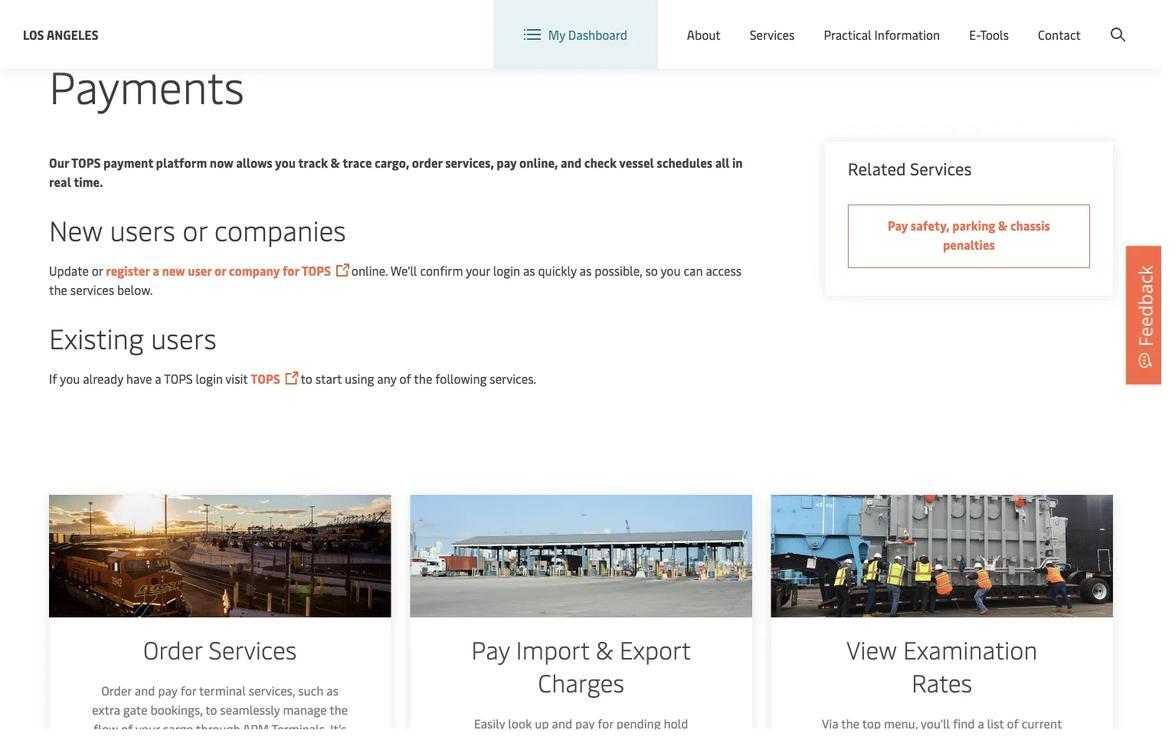 Task type: describe. For each thing, give the bounding box(es) containing it.
update
[[49, 262, 89, 279]]

as for quickly
[[580, 262, 592, 279]]

user
[[188, 262, 212, 279]]

e-tools button
[[969, 0, 1009, 69]]

platform
[[156, 154, 207, 171]]

check
[[584, 154, 617, 171]]

pay import charges image
[[410, 495, 752, 618]]

quickly
[[538, 262, 577, 279]]

global menu button
[[833, 0, 952, 46]]

charges
[[538, 666, 624, 699]]

practical information button
[[824, 0, 940, 69]]

global menu
[[867, 14, 937, 31]]

tops inside our tops payment platform now allows you track & trace cargo, order services, pay online, and check vessel schedules all in real time.
[[71, 154, 101, 171]]

1 horizontal spatial for
[[282, 262, 299, 279]]

allows
[[236, 154, 273, 171]]

online.
[[352, 262, 388, 279]]

import
[[516, 633, 589, 666]]

pay inside order and pay for terminal services, such as extra gate bookings, to seamlessly manage the flow of your cargo through apm terminals. it
[[158, 682, 177, 699]]

you inside our tops payment platform now allows you track & trace cargo, order services, pay online, and check vessel schedules all in real time.
[[275, 154, 296, 171]]

following
[[435, 370, 487, 387]]

switch location
[[731, 14, 818, 31]]

rates
[[912, 666, 973, 699]]

services, inside order and pay for terminal services, such as extra gate bookings, to seamlessly manage the flow of your cargo through apm terminals. it
[[249, 682, 295, 699]]

& inside pay import & export charges
[[596, 633, 613, 666]]

view
[[847, 633, 897, 666]]

los
[[23, 26, 44, 43]]

track
[[298, 154, 328, 171]]

company
[[229, 262, 280, 279]]

access
[[706, 262, 742, 279]]

location
[[771, 14, 818, 31]]

0 vertical spatial a
[[153, 262, 159, 279]]

global
[[867, 14, 902, 31]]

our tops payment platform now allows you track & trace cargo, order services, pay online, and check vessel schedules all in real time.
[[49, 154, 743, 190]]

switch location button
[[707, 14, 818, 31]]

e-
[[969, 26, 980, 43]]

login
[[1009, 14, 1039, 31]]

cargo,
[[375, 154, 409, 171]]

users for existing
[[151, 319, 217, 356]]

services, inside our tops payment platform now allows you track & trace cargo, order services, pay online, and check vessel schedules all in real time.
[[445, 154, 494, 171]]

/
[[1042, 14, 1047, 31]]

contact button
[[1038, 0, 1081, 69]]

services.
[[490, 370, 536, 387]]

possible,
[[595, 262, 642, 279]]

1 vertical spatial login
[[196, 370, 223, 387]]

new
[[162, 262, 185, 279]]

e-tools
[[969, 26, 1009, 43]]

pay for pay import & export charges
[[471, 633, 510, 666]]

feedback
[[1133, 265, 1158, 347]]

order for order and pay for terminal services, such as extra gate bookings, to seamlessly manage the flow of your cargo through apm terminals. it
[[101, 682, 132, 699]]

we'll
[[391, 262, 417, 279]]

0 vertical spatial of
[[399, 370, 411, 387]]

login / create account
[[1009, 14, 1133, 31]]

seamlessly
[[220, 701, 280, 718]]

payment
[[104, 154, 153, 171]]

1 horizontal spatial or
[[183, 211, 207, 248]]

pay import & export charges link
[[410, 495, 752, 730]]

visit
[[226, 370, 248, 387]]

practical information
[[824, 26, 940, 43]]

now
[[210, 154, 233, 171]]

and inside our tops payment platform now allows you track & trace cargo, order services, pay online, and check vessel schedules all in real time.
[[561, 154, 582, 171]]

parking
[[952, 217, 996, 234]]

related
[[848, 157, 906, 180]]

the inside order and pay for terminal services, such as extra gate bookings, to seamlessly manage the flow of your cargo through apm terminals. it
[[330, 701, 348, 718]]

for inside order and pay for terminal services, such as extra gate bookings, to seamlessly manage the flow of your cargo through apm terminals. it
[[180, 682, 196, 699]]

about
[[687, 26, 721, 43]]

about button
[[687, 0, 721, 69]]

and inside order and pay for terminal services, such as extra gate bookings, to seamlessly manage the flow of your cargo through apm terminals. it
[[135, 682, 155, 699]]

your inside online. we'll confirm your login as quickly as possible, so you can access the services below.
[[466, 262, 490, 279]]

2 horizontal spatial or
[[215, 262, 226, 279]]

0 horizontal spatial you
[[60, 370, 80, 387]]

safety,
[[911, 217, 950, 234]]

if
[[49, 370, 57, 387]]

related services
[[848, 157, 972, 180]]

tools
[[980, 26, 1009, 43]]

vessel
[[619, 154, 654, 171]]

register a new user or company for tops
[[106, 262, 331, 279]]

view examination rates
[[847, 633, 1038, 699]]

tops right have
[[164, 370, 193, 387]]

register a new user or company for tops link
[[106, 262, 331, 279]]

extra
[[92, 701, 120, 718]]

existing users
[[49, 319, 217, 356]]

the inside online. we'll confirm your login as quickly as possible, so you can access the services below.
[[49, 282, 67, 298]]

companies
[[214, 211, 346, 248]]

order for order services
[[143, 633, 202, 666]]

services for order services
[[209, 633, 297, 666]]

if you already have a tops login visit
[[49, 370, 251, 387]]

real
[[49, 174, 71, 190]]

trace
[[343, 154, 372, 171]]

to inside order and pay for terminal services, such as extra gate bookings, to seamlessly manage the flow of your cargo through apm terminals. it
[[205, 701, 217, 718]]



Task type: vqa. For each thing, say whether or not it's contained in the screenshot.
the real
yes



Task type: locate. For each thing, give the bounding box(es) containing it.
1 vertical spatial the
[[414, 370, 432, 387]]

0 horizontal spatial services
[[209, 633, 297, 666]]

1 vertical spatial services
[[910, 157, 972, 180]]

our
[[49, 154, 69, 171]]

you right so
[[661, 262, 681, 279]]

1 horizontal spatial &
[[596, 633, 613, 666]]

1 horizontal spatial your
[[466, 262, 490, 279]]

0 vertical spatial services,
[[445, 154, 494, 171]]

pay inside our tops payment platform now allows you track & trace cargo, order services, pay online, and check vessel schedules all in real time.
[[497, 154, 517, 171]]

or right user
[[215, 262, 226, 279]]

0 horizontal spatial your
[[136, 721, 160, 730]]

0 horizontal spatial pay
[[158, 682, 177, 699]]

my dashboard
[[548, 26, 627, 43]]

0 horizontal spatial the
[[49, 282, 67, 298]]

2 vertical spatial you
[[60, 370, 80, 387]]

have
[[126, 370, 152, 387]]

to up through
[[205, 701, 217, 718]]

order services
[[143, 633, 297, 666]]

terminal
[[199, 682, 246, 699]]

& left chassis
[[998, 217, 1008, 234]]

login
[[493, 262, 520, 279], [196, 370, 223, 387]]

0 vertical spatial your
[[466, 262, 490, 279]]

1 vertical spatial pay
[[158, 682, 177, 699]]

all
[[715, 154, 730, 171]]

0 horizontal spatial of
[[121, 721, 133, 730]]

new users or companies
[[49, 211, 346, 248]]

2 horizontal spatial as
[[580, 262, 592, 279]]

2 horizontal spatial &
[[998, 217, 1008, 234]]

0 horizontal spatial for
[[180, 682, 196, 699]]

0 vertical spatial users
[[110, 211, 176, 248]]

services, right order
[[445, 154, 494, 171]]

1 horizontal spatial login
[[493, 262, 520, 279]]

to
[[301, 370, 312, 387], [205, 701, 217, 718]]

examination
[[904, 633, 1038, 666]]

you
[[275, 154, 296, 171], [661, 262, 681, 279], [60, 370, 80, 387]]

login left quickly
[[493, 262, 520, 279]]

as right quickly
[[580, 262, 592, 279]]

update or
[[49, 262, 106, 279]]

your inside order and pay for terminal services, such as extra gate bookings, to seamlessly manage the flow of your cargo through apm terminals. it
[[136, 721, 160, 730]]

1 horizontal spatial order
[[143, 633, 202, 666]]

pay safety, parking & chassis penalties
[[888, 217, 1050, 253]]

1 horizontal spatial the
[[330, 701, 348, 718]]

pay inside pay import & export charges
[[471, 633, 510, 666]]

pay for pay safety, parking & chassis penalties
[[888, 217, 908, 234]]

order services image
[[49, 495, 391, 618]]

for right company
[[282, 262, 299, 279]]

0 horizontal spatial order
[[101, 682, 132, 699]]

order up bookings,
[[143, 633, 202, 666]]

1 horizontal spatial pay
[[497, 154, 517, 171]]

0 vertical spatial login
[[493, 262, 520, 279]]

apm
[[243, 721, 269, 730]]

0 horizontal spatial to
[[205, 701, 217, 718]]

such
[[298, 682, 324, 699]]

of inside order and pay for terminal services, such as extra gate bookings, to seamlessly manage the flow of your cargo through apm terminals. it
[[121, 721, 133, 730]]

1 vertical spatial pay
[[471, 633, 510, 666]]

you inside online. we'll confirm your login as quickly as possible, so you can access the services below.
[[661, 262, 681, 279]]

0 horizontal spatial or
[[92, 262, 103, 279]]

pay up bookings,
[[158, 682, 177, 699]]

1 vertical spatial users
[[151, 319, 217, 356]]

0 vertical spatial you
[[275, 154, 296, 171]]

services button
[[750, 0, 795, 69]]

of
[[399, 370, 411, 387], [121, 721, 133, 730]]

2 vertical spatial services
[[209, 633, 297, 666]]

0 vertical spatial order
[[143, 633, 202, 666]]

a right have
[[155, 370, 161, 387]]

0 horizontal spatial services,
[[249, 682, 295, 699]]

2 horizontal spatial the
[[414, 370, 432, 387]]

pay left online,
[[497, 154, 517, 171]]

payments
[[49, 55, 244, 115]]

users up 'register'
[[110, 211, 176, 248]]

pay inside pay safety, parking & chassis penalties
[[888, 217, 908, 234]]

1 vertical spatial order
[[101, 682, 132, 699]]

2 vertical spatial the
[[330, 701, 348, 718]]

time.
[[74, 174, 103, 190]]

or up the services
[[92, 262, 103, 279]]

services
[[70, 282, 114, 298]]

tops
[[71, 154, 101, 171], [302, 262, 331, 279], [164, 370, 193, 387], [251, 370, 280, 387]]

of right any
[[399, 370, 411, 387]]

0 vertical spatial &
[[331, 154, 340, 171]]

switch
[[731, 14, 768, 31]]

1 vertical spatial and
[[135, 682, 155, 699]]

start
[[315, 370, 342, 387]]

menu
[[905, 14, 937, 31]]

in
[[732, 154, 743, 171]]

services, up seamlessly on the bottom of the page
[[249, 682, 295, 699]]

0 horizontal spatial pay
[[471, 633, 510, 666]]

export
[[620, 633, 691, 666]]

online. we'll confirm your login as quickly as possible, so you can access the services below.
[[49, 262, 742, 298]]

as for such
[[327, 682, 339, 699]]

0 horizontal spatial &
[[331, 154, 340, 171]]

0 vertical spatial to
[[301, 370, 312, 387]]

create
[[1050, 14, 1085, 31]]

order inside order and pay for terminal services, such as extra gate bookings, to seamlessly manage the flow of your cargo through apm terminals. it
[[101, 682, 132, 699]]

using
[[345, 370, 374, 387]]

a left new
[[153, 262, 159, 279]]

already
[[83, 370, 123, 387]]

&
[[331, 154, 340, 171], [998, 217, 1008, 234], [596, 633, 613, 666]]

1 horizontal spatial services,
[[445, 154, 494, 171]]

your right confirm
[[466, 262, 490, 279]]

penalties
[[943, 236, 995, 253]]

your down gate
[[136, 721, 160, 730]]

1 vertical spatial &
[[998, 217, 1008, 234]]

manage
[[283, 701, 327, 718]]

tops up time.
[[71, 154, 101, 171]]

view examination rates link
[[771, 495, 1113, 730]]

a
[[153, 262, 159, 279], [155, 370, 161, 387]]

confirm
[[420, 262, 463, 279]]

pay import & export charges
[[471, 633, 691, 699]]

schedules
[[657, 154, 713, 171]]

login left visit
[[196, 370, 223, 387]]

new
[[49, 211, 103, 248]]

or up user
[[183, 211, 207, 248]]

1 horizontal spatial services
[[750, 26, 795, 43]]

to start using any of the following services.
[[301, 370, 536, 387]]

can
[[684, 262, 703, 279]]

tops link
[[251, 370, 280, 387]]

1 vertical spatial services,
[[249, 682, 295, 699]]

los angeles link
[[23, 25, 98, 44]]

services for related services
[[910, 157, 972, 180]]

chassis
[[1011, 217, 1050, 234]]

flow
[[93, 721, 118, 730]]

for up bookings,
[[180, 682, 196, 699]]

& inside pay safety, parking & chassis penalties
[[998, 217, 1008, 234]]

of down gate
[[121, 721, 133, 730]]

& left export
[[596, 633, 613, 666]]

to left start
[[301, 370, 312, 387]]

the right any
[[414, 370, 432, 387]]

as left quickly
[[523, 262, 535, 279]]

1 vertical spatial to
[[205, 701, 217, 718]]

2 vertical spatial &
[[596, 633, 613, 666]]

my dashboard button
[[524, 0, 627, 69]]

and left the check
[[561, 154, 582, 171]]

1 vertical spatial you
[[661, 262, 681, 279]]

1 vertical spatial of
[[121, 721, 133, 730]]

0 vertical spatial pay
[[497, 154, 517, 171]]

you left track
[[275, 154, 296, 171]]

break bulk at port elizabeth usa image
[[771, 495, 1113, 618]]

feedback button
[[1126, 246, 1162, 384]]

register
[[106, 262, 150, 279]]

bookings,
[[151, 701, 203, 718]]

0 vertical spatial for
[[282, 262, 299, 279]]

0 vertical spatial the
[[49, 282, 67, 298]]

services
[[750, 26, 795, 43], [910, 157, 972, 180], [209, 633, 297, 666]]

the down update at the left of the page
[[49, 282, 67, 298]]

contact
[[1038, 26, 1081, 43]]

1 horizontal spatial and
[[561, 154, 582, 171]]

your
[[466, 262, 490, 279], [136, 721, 160, 730]]

1 horizontal spatial to
[[301, 370, 312, 387]]

& left trace
[[331, 154, 340, 171]]

pay safety, parking & chassis penalties link
[[848, 205, 1090, 268]]

login inside online. we'll confirm your login as quickly as possible, so you can access the services below.
[[493, 262, 520, 279]]

2 horizontal spatial services
[[910, 157, 972, 180]]

users for new
[[110, 211, 176, 248]]

0 vertical spatial pay
[[888, 217, 908, 234]]

the right manage
[[330, 701, 348, 718]]

1 horizontal spatial of
[[399, 370, 411, 387]]

1 horizontal spatial you
[[275, 154, 296, 171]]

as inside order and pay for terminal services, such as extra gate bookings, to seamlessly manage the flow of your cargo through apm terminals. it
[[327, 682, 339, 699]]

0 horizontal spatial and
[[135, 682, 155, 699]]

order up the extra
[[101, 682, 132, 699]]

pay
[[888, 217, 908, 234], [471, 633, 510, 666]]

so
[[645, 262, 658, 279]]

my
[[548, 26, 565, 43]]

information
[[875, 26, 940, 43]]

you right if
[[60, 370, 80, 387]]

angeles
[[47, 26, 98, 43]]

account
[[1088, 14, 1133, 31]]

pay left import
[[471, 633, 510, 666]]

1 horizontal spatial as
[[523, 262, 535, 279]]

gate
[[123, 701, 148, 718]]

1 vertical spatial for
[[180, 682, 196, 699]]

terminals.
[[272, 721, 327, 730]]

users
[[110, 211, 176, 248], [151, 319, 217, 356]]

and up gate
[[135, 682, 155, 699]]

0 horizontal spatial as
[[327, 682, 339, 699]]

tops left online.
[[302, 262, 331, 279]]

any
[[377, 370, 396, 387]]

los angeles
[[23, 26, 98, 43]]

existing
[[49, 319, 144, 356]]

and
[[561, 154, 582, 171], [135, 682, 155, 699]]

tops right visit
[[251, 370, 280, 387]]

2 horizontal spatial you
[[661, 262, 681, 279]]

0 horizontal spatial login
[[196, 370, 223, 387]]

1 vertical spatial your
[[136, 721, 160, 730]]

as right such
[[327, 682, 339, 699]]

1 horizontal spatial pay
[[888, 217, 908, 234]]

through
[[196, 721, 240, 730]]

order
[[143, 633, 202, 666], [101, 682, 132, 699]]

users up if you already have a tops login visit
[[151, 319, 217, 356]]

0 vertical spatial services
[[750, 26, 795, 43]]

cargo
[[163, 721, 193, 730]]

pay left safety,
[[888, 217, 908, 234]]

the
[[49, 282, 67, 298], [414, 370, 432, 387], [330, 701, 348, 718]]

0 vertical spatial and
[[561, 154, 582, 171]]

online,
[[520, 154, 558, 171]]

1 vertical spatial a
[[155, 370, 161, 387]]

& inside our tops payment platform now allows you track & trace cargo, order services, pay online, and check vessel schedules all in real time.
[[331, 154, 340, 171]]



